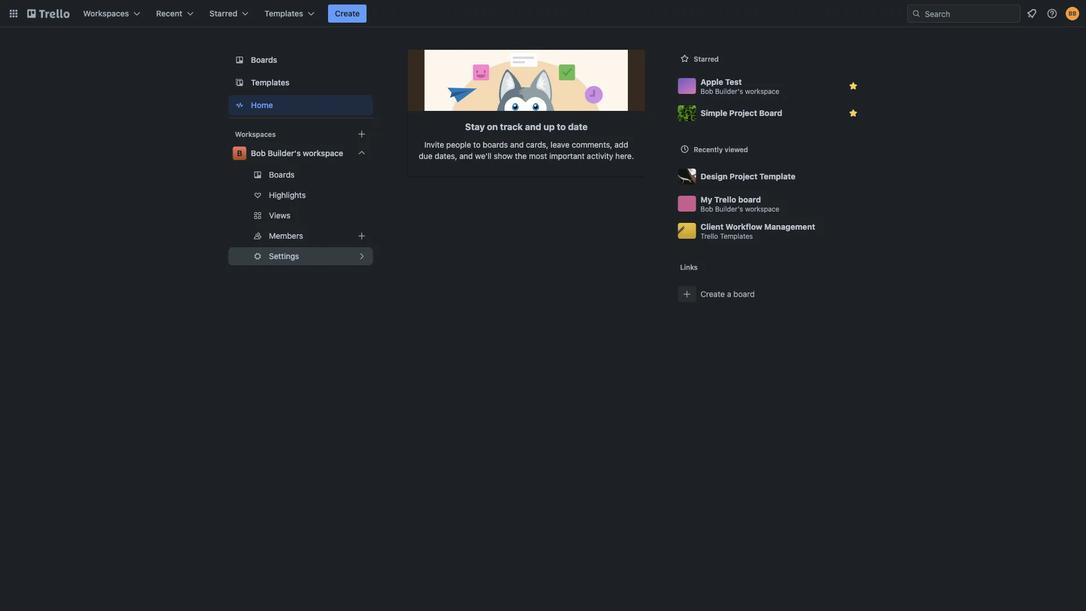 Task type: describe. For each thing, give the bounding box(es) containing it.
recently viewed
[[694, 145, 749, 153]]

invite
[[425, 140, 444, 149]]

management
[[765, 222, 816, 231]]

1 horizontal spatial workspaces
[[235, 130, 276, 138]]

back to home image
[[27, 5, 70, 23]]

add image
[[355, 229, 369, 243]]

board for a
[[734, 290, 755, 299]]

my
[[701, 195, 713, 204]]

open information menu image
[[1047, 8, 1059, 19]]

0 vertical spatial to
[[557, 121, 566, 132]]

boards link for templates
[[228, 50, 373, 70]]

views link
[[228, 207, 373, 225]]

most
[[529, 151, 547, 161]]

1 vertical spatial starred
[[694, 55, 719, 63]]

create a board
[[701, 290, 755, 299]]

primary element
[[0, 0, 1087, 27]]

create button
[[328, 5, 367, 23]]

1 vertical spatial builder's
[[268, 149, 301, 158]]

dates,
[[435, 151, 458, 161]]

project for simple
[[730, 108, 758, 118]]

workspaces button
[[76, 5, 147, 23]]

on
[[487, 121, 498, 132]]

starred button
[[203, 5, 256, 23]]

cards,
[[526, 140, 549, 149]]

highlights
[[269, 190, 306, 200]]

recent
[[156, 9, 182, 18]]

apple test bob builder's workspace
[[701, 77, 780, 95]]

create a workspace image
[[355, 127, 369, 141]]

a
[[728, 290, 732, 299]]

workspaces inside dropdown button
[[83, 9, 129, 18]]

recent button
[[149, 5, 201, 23]]

create for create
[[335, 9, 360, 18]]

bob inside my trello board bob builder's workspace
[[701, 205, 714, 213]]

here.
[[616, 151, 634, 161]]

important
[[550, 151, 585, 161]]

boards link for highlights
[[228, 166, 373, 184]]

we'll
[[475, 151, 492, 161]]

boards for templates
[[251, 55, 277, 65]]

1 vertical spatial workspace
[[303, 149, 344, 158]]

project for design
[[730, 172, 758, 181]]

board image
[[233, 53, 247, 67]]

design project template link
[[674, 163, 867, 190]]

stay
[[465, 121, 485, 132]]

templates inside "client workflow management trello templates"
[[721, 232, 754, 240]]

home
[[251, 100, 273, 110]]

trello inside "client workflow management trello templates"
[[701, 232, 719, 240]]

settings
[[269, 252, 299, 261]]

highlights link
[[228, 186, 373, 204]]

comments,
[[572, 140, 613, 149]]

the
[[515, 151, 527, 161]]

click to unstar simple project board. it will be removed from your starred list. image
[[848, 108, 860, 119]]

board for trello
[[739, 195, 762, 204]]

external link image
[[355, 250, 369, 263]]



Task type: locate. For each thing, give the bounding box(es) containing it.
bob builder's workspace
[[251, 149, 344, 158]]

1 vertical spatial trello
[[701, 232, 719, 240]]

1 boards link from the top
[[228, 50, 373, 70]]

design
[[701, 172, 728, 181]]

bob inside 'apple test bob builder's workspace'
[[701, 87, 714, 95]]

bob
[[701, 87, 714, 95], [251, 149, 266, 158], [701, 205, 714, 213]]

click to unstar apple test. it will be removed from your starred list. image
[[848, 80, 860, 92]]

b
[[237, 149, 242, 158]]

template board image
[[233, 76, 247, 89]]

template
[[760, 172, 796, 181]]

test
[[726, 77, 742, 86]]

2 vertical spatial workspace
[[746, 205, 780, 213]]

1 horizontal spatial to
[[557, 121, 566, 132]]

viewed
[[725, 145, 749, 153]]

leave
[[551, 140, 570, 149]]

members
[[269, 231, 303, 241]]

create inside create a board button
[[701, 290, 725, 299]]

to
[[557, 121, 566, 132], [474, 140, 481, 149]]

invite people to boards and cards, leave comments, add due dates, and we'll show the most important activity here.
[[419, 140, 634, 161]]

to up 'we'll' in the left of the page
[[474, 140, 481, 149]]

templates inside popup button
[[265, 9, 303, 18]]

create
[[335, 9, 360, 18], [701, 290, 725, 299]]

project up my trello board bob builder's workspace
[[730, 172, 758, 181]]

1 horizontal spatial create
[[701, 290, 725, 299]]

client workflow management trello templates
[[701, 222, 816, 240]]

activity
[[587, 151, 614, 161]]

home link
[[228, 95, 373, 115]]

simple project board link
[[674, 100, 867, 127]]

builder's up workflow
[[716, 205, 744, 213]]

builder's inside 'apple test bob builder's workspace'
[[716, 87, 744, 95]]

0 horizontal spatial to
[[474, 140, 481, 149]]

boards link up highlights link
[[228, 166, 373, 184]]

1 vertical spatial and
[[511, 140, 524, 149]]

builder's inside my trello board bob builder's workspace
[[716, 205, 744, 213]]

1 vertical spatial boards
[[269, 170, 295, 179]]

date
[[568, 121, 588, 132]]

project
[[730, 108, 758, 118], [730, 172, 758, 181]]

bob builder (bobbuilder40) image
[[1066, 7, 1080, 20]]

1 vertical spatial board
[[734, 290, 755, 299]]

up
[[544, 121, 555, 132]]

trello right the my
[[715, 195, 737, 204]]

1 horizontal spatial starred
[[694, 55, 719, 63]]

0 vertical spatial workspace
[[746, 87, 780, 95]]

workspaces
[[83, 9, 129, 18], [235, 130, 276, 138]]

project down 'apple test bob builder's workspace'
[[730, 108, 758, 118]]

boards for highlights
[[269, 170, 295, 179]]

0 vertical spatial create
[[335, 9, 360, 18]]

templates
[[265, 9, 303, 18], [251, 78, 290, 87], [721, 232, 754, 240]]

0 horizontal spatial workspaces
[[83, 9, 129, 18]]

0 notifications image
[[1026, 7, 1039, 20]]

2 vertical spatial bob
[[701, 205, 714, 213]]

0 vertical spatial templates
[[265, 9, 303, 18]]

boards link
[[228, 50, 373, 70], [228, 166, 373, 184]]

stay on track and up to date
[[465, 121, 588, 132]]

workspace inside my trello board bob builder's workspace
[[746, 205, 780, 213]]

0 vertical spatial trello
[[715, 195, 737, 204]]

external link image
[[355, 250, 369, 263]]

design project template
[[701, 172, 796, 181]]

0 horizontal spatial starred
[[210, 9, 238, 18]]

boards
[[251, 55, 277, 65], [269, 170, 295, 179]]

client
[[701, 222, 724, 231]]

0 horizontal spatial and
[[460, 151, 473, 161]]

1 horizontal spatial and
[[511, 140, 524, 149]]

members link
[[228, 227, 373, 245]]

1 vertical spatial create
[[701, 290, 725, 299]]

board right the a
[[734, 290, 755, 299]]

templates link
[[228, 72, 373, 93]]

1 vertical spatial templates
[[251, 78, 290, 87]]

board down design project template
[[739, 195, 762, 204]]

2 vertical spatial templates
[[721, 232, 754, 240]]

create for create a board
[[701, 290, 725, 299]]

0 horizontal spatial create
[[335, 9, 360, 18]]

1 vertical spatial bob
[[251, 149, 266, 158]]

starred
[[210, 9, 238, 18], [694, 55, 719, 63]]

board
[[739, 195, 762, 204], [734, 290, 755, 299]]

views
[[269, 211, 291, 220]]

trello down client
[[701, 232, 719, 240]]

boards right board icon
[[251, 55, 277, 65]]

and left up
[[525, 121, 542, 132]]

create inside create button
[[335, 9, 360, 18]]

0 vertical spatial bob
[[701, 87, 714, 95]]

0 vertical spatial board
[[739, 195, 762, 204]]

workspace up "client workflow management trello templates"
[[746, 205, 780, 213]]

to inside 'invite people to boards and cards, leave comments, add due dates, and we'll show the most important activity here.'
[[474, 140, 481, 149]]

workspace inside 'apple test bob builder's workspace'
[[746, 87, 780, 95]]

builder's
[[716, 87, 744, 95], [268, 149, 301, 158], [716, 205, 744, 213]]

2 vertical spatial builder's
[[716, 205, 744, 213]]

and up the
[[511, 140, 524, 149]]

2 project from the top
[[730, 172, 758, 181]]

starred up apple
[[694, 55, 719, 63]]

Search field
[[922, 5, 1021, 22]]

recently
[[694, 145, 723, 153]]

board
[[760, 108, 783, 118]]

templates button
[[258, 5, 322, 23]]

0 vertical spatial workspaces
[[83, 9, 129, 18]]

people
[[447, 140, 471, 149]]

starred inside popup button
[[210, 9, 238, 18]]

templates right starred popup button
[[265, 9, 303, 18]]

1 vertical spatial to
[[474, 140, 481, 149]]

and down people
[[460, 151, 473, 161]]

builder's down 'test'
[[716, 87, 744, 95]]

home image
[[233, 98, 247, 112]]

my trello board bob builder's workspace
[[701, 195, 780, 213]]

2 vertical spatial and
[[460, 151, 473, 161]]

0 vertical spatial boards link
[[228, 50, 373, 70]]

create a board button
[[674, 281, 867, 308]]

0 vertical spatial project
[[730, 108, 758, 118]]

settings link
[[228, 247, 373, 265]]

simple
[[701, 108, 728, 118]]

boards link up templates link
[[228, 50, 373, 70]]

track
[[500, 121, 523, 132]]

0 vertical spatial and
[[525, 121, 542, 132]]

1 vertical spatial workspaces
[[235, 130, 276, 138]]

search image
[[912, 9, 922, 18]]

0 vertical spatial boards
[[251, 55, 277, 65]]

boards up highlights
[[269, 170, 295, 179]]

bob down the my
[[701, 205, 714, 213]]

links
[[681, 263, 698, 271]]

due
[[419, 151, 433, 161]]

boards
[[483, 140, 508, 149]]

board inside my trello board bob builder's workspace
[[739, 195, 762, 204]]

0 vertical spatial builder's
[[716, 87, 744, 95]]

workspace up highlights link
[[303, 149, 344, 158]]

to right up
[[557, 121, 566, 132]]

add
[[615, 140, 629, 149]]

starred right recent popup button
[[210, 9, 238, 18]]

bob down apple
[[701, 87, 714, 95]]

workspace
[[746, 87, 780, 95], [303, 149, 344, 158], [746, 205, 780, 213]]

board inside button
[[734, 290, 755, 299]]

bob right b
[[251, 149, 266, 158]]

trello inside my trello board bob builder's workspace
[[715, 195, 737, 204]]

1 project from the top
[[730, 108, 758, 118]]

2 horizontal spatial and
[[525, 121, 542, 132]]

1 vertical spatial boards link
[[228, 166, 373, 184]]

workflow
[[726, 222, 763, 231]]

workspace up simple project board link
[[746, 87, 780, 95]]

2 boards link from the top
[[228, 166, 373, 184]]

templates up home
[[251, 78, 290, 87]]

apple
[[701, 77, 724, 86]]

trello
[[715, 195, 737, 204], [701, 232, 719, 240]]

templates down workflow
[[721, 232, 754, 240]]

0 vertical spatial starred
[[210, 9, 238, 18]]

and
[[525, 121, 542, 132], [511, 140, 524, 149], [460, 151, 473, 161]]

builder's up highlights
[[268, 149, 301, 158]]

show
[[494, 151, 513, 161]]

1 vertical spatial project
[[730, 172, 758, 181]]

simple project board
[[701, 108, 783, 118]]



Task type: vqa. For each thing, say whether or not it's contained in the screenshot.
Link
no



